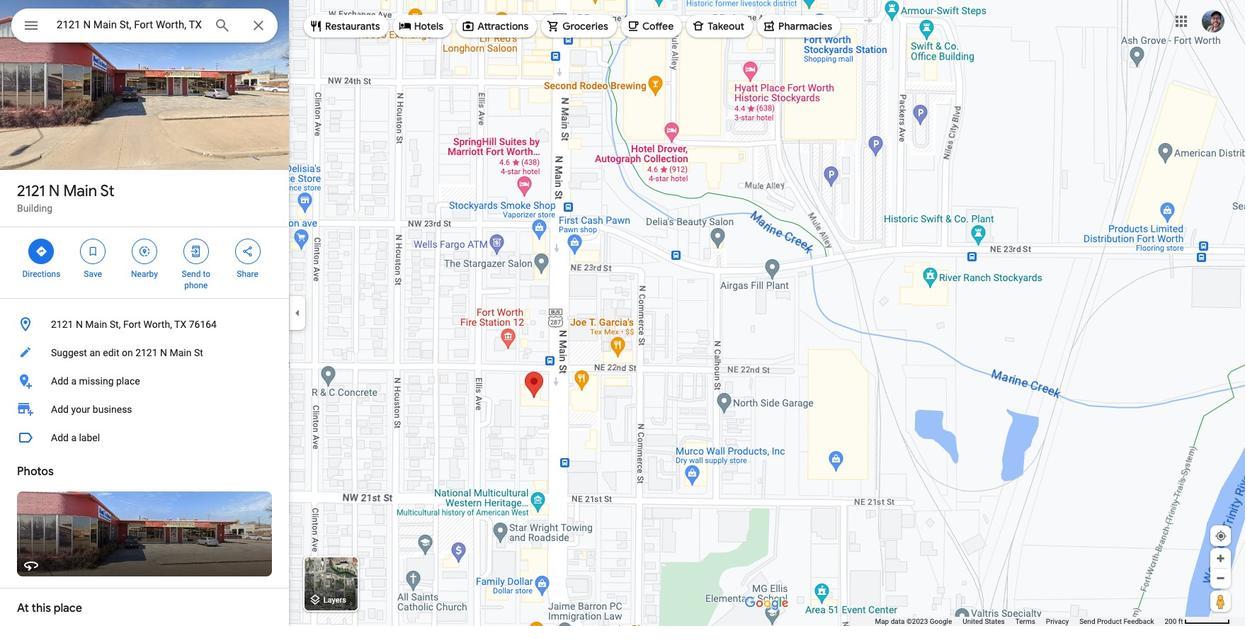Task type: vqa. For each thing, say whether or not it's contained in the screenshot.
'label'
yes



Task type: locate. For each thing, give the bounding box(es) containing it.
main for st
[[63, 181, 97, 201]]

None field
[[57, 16, 203, 33]]

suggest
[[51, 347, 87, 359]]

n down "worth,"
[[160, 347, 167, 359]]

terms button
[[1016, 617, 1036, 626]]

layers
[[324, 596, 346, 605]]

1 horizontal spatial send
[[1080, 618, 1096, 626]]

united states
[[963, 618, 1005, 626]]

st
[[100, 181, 114, 201], [194, 347, 203, 359]]

suggest an edit on 2121 n main st
[[51, 347, 203, 359]]

business
[[93, 404, 132, 415]]


[[35, 244, 48, 259]]

add down suggest
[[51, 376, 69, 387]]

n up suggest
[[76, 319, 83, 330]]

2121 up suggest
[[51, 319, 73, 330]]

a inside button
[[71, 376, 77, 387]]

2 vertical spatial add
[[51, 432, 69, 444]]

united
[[963, 618, 984, 626]]

st,
[[110, 319, 121, 330]]

footer containing map data ©2023 google
[[875, 617, 1165, 626]]

2 a from the top
[[71, 432, 77, 444]]

a inside button
[[71, 432, 77, 444]]

main up the 
[[63, 181, 97, 201]]

takeout button
[[687, 9, 753, 43]]

place down on
[[116, 376, 140, 387]]

this
[[32, 602, 51, 616]]

0 horizontal spatial send
[[182, 269, 201, 279]]

0 horizontal spatial st
[[100, 181, 114, 201]]

place right the this on the left bottom of the page
[[54, 602, 82, 616]]

2121 for st,
[[51, 319, 73, 330]]

1 horizontal spatial n
[[76, 319, 83, 330]]

0 horizontal spatial place
[[54, 602, 82, 616]]

save
[[84, 269, 102, 279]]

directions
[[22, 269, 60, 279]]

a left label
[[71, 432, 77, 444]]

2 add from the top
[[51, 404, 69, 415]]

main inside 2121 n main st building
[[63, 181, 97, 201]]

1 add from the top
[[51, 376, 69, 387]]

1 vertical spatial send
[[1080, 618, 1096, 626]]

2 vertical spatial main
[[170, 347, 192, 359]]

place
[[116, 376, 140, 387], [54, 602, 82, 616]]


[[190, 244, 203, 259]]

1 horizontal spatial place
[[116, 376, 140, 387]]

1 vertical spatial place
[[54, 602, 82, 616]]

at
[[17, 602, 29, 616]]

main
[[63, 181, 97, 201], [85, 319, 107, 330], [170, 347, 192, 359]]

edit
[[103, 347, 119, 359]]


[[241, 244, 254, 259]]

1 vertical spatial main
[[85, 319, 107, 330]]

2 vertical spatial 2121
[[135, 347, 158, 359]]

add a missing place button
[[0, 367, 289, 395]]

76164
[[189, 319, 217, 330]]

2121 n main st, fort worth, tx 76164
[[51, 319, 217, 330]]

0 horizontal spatial n
[[49, 181, 60, 201]]

restaurants button
[[304, 9, 389, 43]]

1 vertical spatial st
[[194, 347, 203, 359]]

add
[[51, 376, 69, 387], [51, 404, 69, 415], [51, 432, 69, 444]]

groceries
[[563, 20, 609, 33]]

2 horizontal spatial n
[[160, 347, 167, 359]]

send for send to phone
[[182, 269, 201, 279]]

a left missing
[[71, 376, 77, 387]]

hotels
[[414, 20, 444, 33]]

coffee button
[[621, 9, 683, 43]]

add inside button
[[51, 432, 69, 444]]

2 horizontal spatial 2121
[[135, 347, 158, 359]]

1 vertical spatial a
[[71, 432, 77, 444]]

0 horizontal spatial 2121
[[17, 181, 45, 201]]

2 vertical spatial n
[[160, 347, 167, 359]]

add your business
[[51, 404, 132, 415]]

states
[[985, 618, 1005, 626]]

2121 up the building
[[17, 181, 45, 201]]

0 vertical spatial st
[[100, 181, 114, 201]]

1 horizontal spatial 2121
[[51, 319, 73, 330]]

2121 inside 2121 n main st building
[[17, 181, 45, 201]]

send product feedback
[[1080, 618, 1155, 626]]

google maps element
[[0, 0, 1246, 626]]

1 horizontal spatial st
[[194, 347, 203, 359]]

place inside button
[[116, 376, 140, 387]]

1 a from the top
[[71, 376, 77, 387]]

1 vertical spatial n
[[76, 319, 83, 330]]

1 vertical spatial 2121
[[51, 319, 73, 330]]

a
[[71, 376, 77, 387], [71, 432, 77, 444]]

0 vertical spatial place
[[116, 376, 140, 387]]

3 add from the top
[[51, 432, 69, 444]]

show your location image
[[1215, 530, 1228, 543]]

add for add your business
[[51, 404, 69, 415]]

send
[[182, 269, 201, 279], [1080, 618, 1096, 626]]

0 vertical spatial send
[[182, 269, 201, 279]]

2121 right on
[[135, 347, 158, 359]]

main left st, at the bottom of the page
[[85, 319, 107, 330]]

main down the tx
[[170, 347, 192, 359]]

0 vertical spatial n
[[49, 181, 60, 201]]

n up the building
[[49, 181, 60, 201]]

0 vertical spatial add
[[51, 376, 69, 387]]

0 vertical spatial a
[[71, 376, 77, 387]]

footer
[[875, 617, 1165, 626]]

groceries button
[[542, 9, 617, 43]]

send inside send to phone
[[182, 269, 201, 279]]

attractions button
[[456, 9, 537, 43]]

add a label
[[51, 432, 100, 444]]


[[87, 244, 99, 259]]

n
[[49, 181, 60, 201], [76, 319, 83, 330], [160, 347, 167, 359]]

feedback
[[1124, 618, 1155, 626]]

200 ft
[[1165, 618, 1184, 626]]

send up phone
[[182, 269, 201, 279]]

show street view coverage image
[[1211, 591, 1232, 612]]

0 vertical spatial main
[[63, 181, 97, 201]]

2121 n main st main content
[[0, 0, 289, 626]]

map data ©2023 google
[[875, 618, 953, 626]]

restaurants
[[325, 20, 380, 33]]

send left the product
[[1080, 618, 1096, 626]]

0 vertical spatial 2121
[[17, 181, 45, 201]]

attractions
[[478, 20, 529, 33]]

product
[[1098, 618, 1122, 626]]

st inside 2121 n main st building
[[100, 181, 114, 201]]

add left your at the bottom of page
[[51, 404, 69, 415]]

2121
[[17, 181, 45, 201], [51, 319, 73, 330], [135, 347, 158, 359]]

1 vertical spatial add
[[51, 404, 69, 415]]

add inside button
[[51, 376, 69, 387]]

send inside button
[[1080, 618, 1096, 626]]

building
[[17, 203, 53, 214]]


[[23, 16, 40, 35]]

n inside 2121 n main st building
[[49, 181, 60, 201]]

add left label
[[51, 432, 69, 444]]

actions for 2121 n main st region
[[0, 227, 289, 298]]

a for missing
[[71, 376, 77, 387]]



Task type: describe. For each thing, give the bounding box(es) containing it.
phone
[[184, 281, 208, 291]]

worth,
[[144, 319, 172, 330]]

missing
[[79, 376, 114, 387]]

©2023
[[907, 618, 929, 626]]

 search field
[[11, 9, 278, 45]]

st inside button
[[194, 347, 203, 359]]

200
[[1165, 618, 1177, 626]]

ft
[[1179, 618, 1184, 626]]

a for label
[[71, 432, 77, 444]]

on
[[122, 347, 133, 359]]

map
[[875, 618, 889, 626]]

add a missing place
[[51, 376, 140, 387]]

add a label button
[[0, 424, 289, 452]]

2121 N Main St, Fort Worth, TX 76164 field
[[11, 9, 278, 43]]

privacy button
[[1047, 617, 1069, 626]]

none field inside 2121 n main st, fort worth, tx 76164 field
[[57, 16, 203, 33]]

terms
[[1016, 618, 1036, 626]]

google
[[930, 618, 953, 626]]

add for add a label
[[51, 432, 69, 444]]

coffee
[[643, 20, 674, 33]]

main for st,
[[85, 319, 107, 330]]

at this place
[[17, 602, 82, 616]]

2121 n main st, fort worth, tx 76164 button
[[0, 310, 289, 339]]

photos
[[17, 465, 54, 479]]

 button
[[11, 9, 51, 45]]

to
[[203, 269, 210, 279]]

n for st,
[[76, 319, 83, 330]]

google account: cj baylor  
(christian.baylor@adept.ai) image
[[1203, 10, 1225, 32]]

an
[[90, 347, 100, 359]]

takeout
[[708, 20, 745, 33]]

share
[[237, 269, 259, 279]]

2121 for st
[[17, 181, 45, 201]]

footer inside google maps element
[[875, 617, 1165, 626]]

send to phone
[[182, 269, 210, 291]]

collapse side panel image
[[290, 305, 305, 321]]

n for st
[[49, 181, 60, 201]]

privacy
[[1047, 618, 1069, 626]]

send product feedback button
[[1080, 617, 1155, 626]]

2121 n main st building
[[17, 181, 114, 214]]

pharmacies button
[[758, 9, 841, 43]]

suggest an edit on 2121 n main st button
[[0, 339, 289, 367]]

nearby
[[131, 269, 158, 279]]

united states button
[[963, 617, 1005, 626]]

label
[[79, 432, 100, 444]]

fort
[[123, 319, 141, 330]]

data
[[891, 618, 905, 626]]

hotels button
[[393, 9, 452, 43]]


[[138, 244, 151, 259]]

add your business link
[[0, 395, 289, 424]]

200 ft button
[[1165, 618, 1231, 626]]

zoom in image
[[1216, 553, 1227, 564]]

your
[[71, 404, 90, 415]]

zoom out image
[[1216, 573, 1227, 584]]

send for send product feedback
[[1080, 618, 1096, 626]]

pharmacies
[[779, 20, 833, 33]]

tx
[[174, 319, 187, 330]]

add for add a missing place
[[51, 376, 69, 387]]



